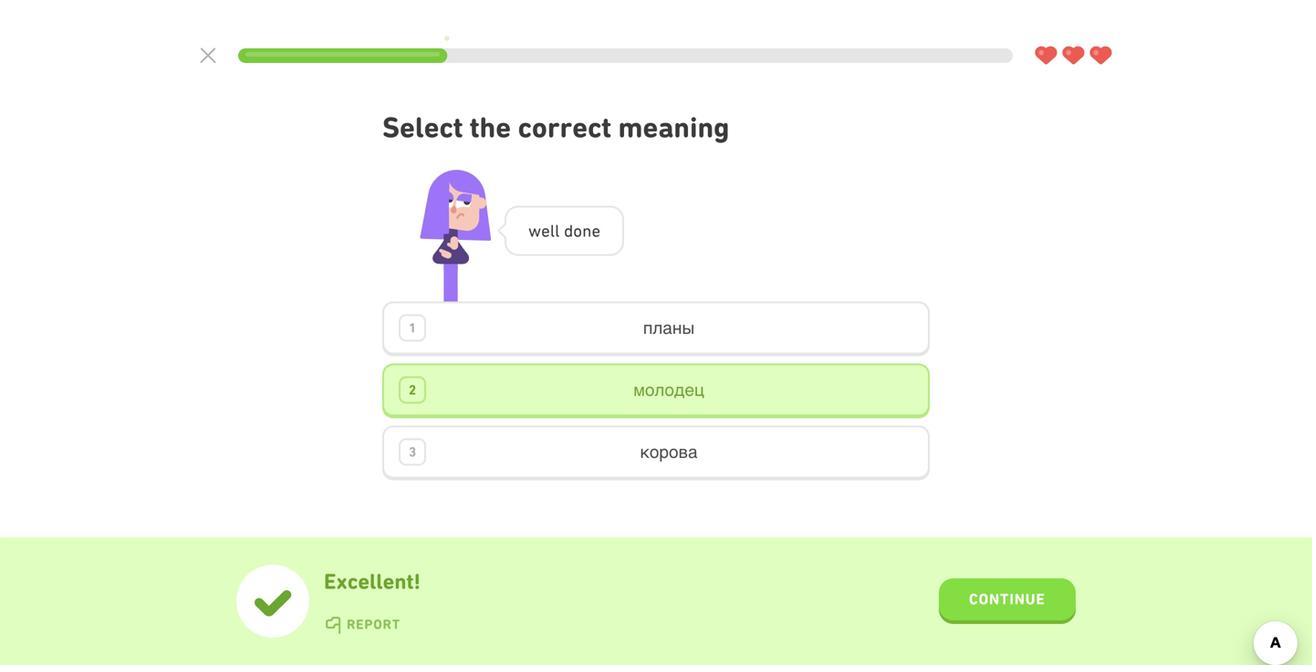 Task type: describe. For each thing, give the bounding box(es) containing it.
well done
[[529, 221, 601, 241]]

continue
[[970, 590, 1046, 608]]

2
[[409, 382, 416, 398]]

3
[[409, 444, 416, 460]]

continue button
[[939, 579, 1076, 624]]

correct
[[518, 110, 612, 144]]

none radio containing молодец
[[382, 364, 930, 419]]

the
[[470, 110, 511, 144]]

report button
[[324, 617, 401, 635]]

well
[[529, 221, 560, 241]]

корова
[[640, 442, 698, 462]]

meaning
[[618, 110, 730, 144]]

select
[[382, 110, 463, 144]]

планы
[[643, 318, 695, 338]]



Task type: locate. For each thing, give the bounding box(es) containing it.
report
[[347, 617, 401, 633]]

progress bar
[[238, 48, 1013, 63]]

choice option group
[[382, 302, 930, 481]]

1
[[409, 320, 416, 336]]

молодец
[[634, 380, 705, 400]]

None radio
[[382, 364, 930, 419]]

excellent!
[[324, 569, 421, 595]]

select the correct meaning
[[382, 110, 730, 144]]

None radio
[[382, 302, 930, 356], [382, 426, 930, 481], [382, 302, 930, 356], [382, 426, 930, 481]]

done
[[564, 221, 601, 241]]



Task type: vqa. For each thing, say whether or not it's contained in the screenshot.
the Мне button
no



